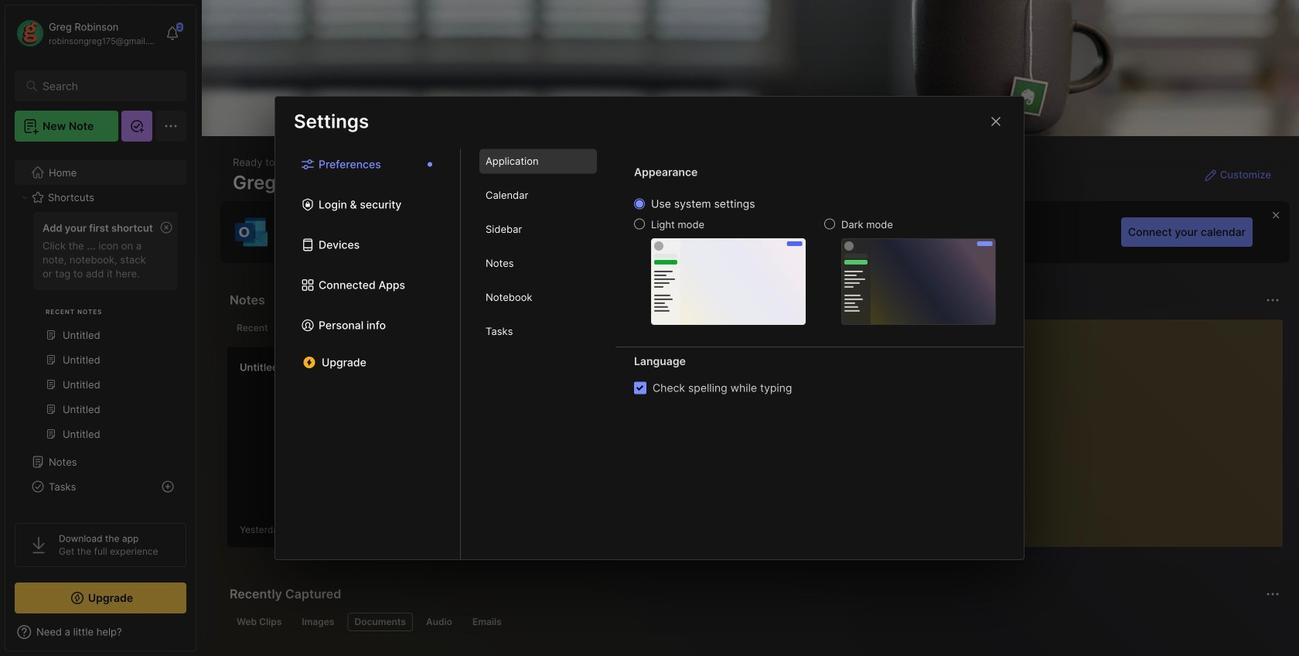 Task type: vqa. For each thing, say whether or not it's contained in the screenshot.
pictu...
no



Task type: describe. For each thing, give the bounding box(es) containing it.
none search field inside main element
[[43, 77, 166, 95]]

tree inside main element
[[5, 151, 196, 641]]



Task type: locate. For each thing, give the bounding box(es) containing it.
row group
[[227, 347, 1300, 557]]

None radio
[[634, 198, 645, 209], [634, 219, 645, 229], [634, 198, 645, 209], [634, 219, 645, 229]]

main element
[[0, 0, 201, 656]]

None search field
[[43, 77, 166, 95]]

None radio
[[825, 219, 836, 229]]

tree
[[5, 151, 196, 641]]

group inside tree
[[15, 207, 186, 456]]

tab
[[480, 149, 597, 174], [480, 183, 597, 208], [480, 217, 597, 242], [480, 251, 597, 276], [480, 285, 597, 310], [230, 319, 275, 337], [281, 319, 344, 337], [480, 319, 597, 344], [230, 613, 289, 631], [295, 613, 342, 631], [348, 613, 413, 631], [419, 613, 459, 631], [466, 613, 509, 631]]

tab list
[[275, 149, 461, 559], [461, 149, 616, 559], [230, 319, 919, 337], [230, 613, 1278, 631]]

None checkbox
[[634, 382, 647, 394]]

close image
[[987, 112, 1006, 131]]

group
[[15, 207, 186, 456]]

Start writing… text field
[[957, 320, 1283, 535]]

Search text field
[[43, 79, 166, 94]]

option group
[[634, 197, 996, 325]]



